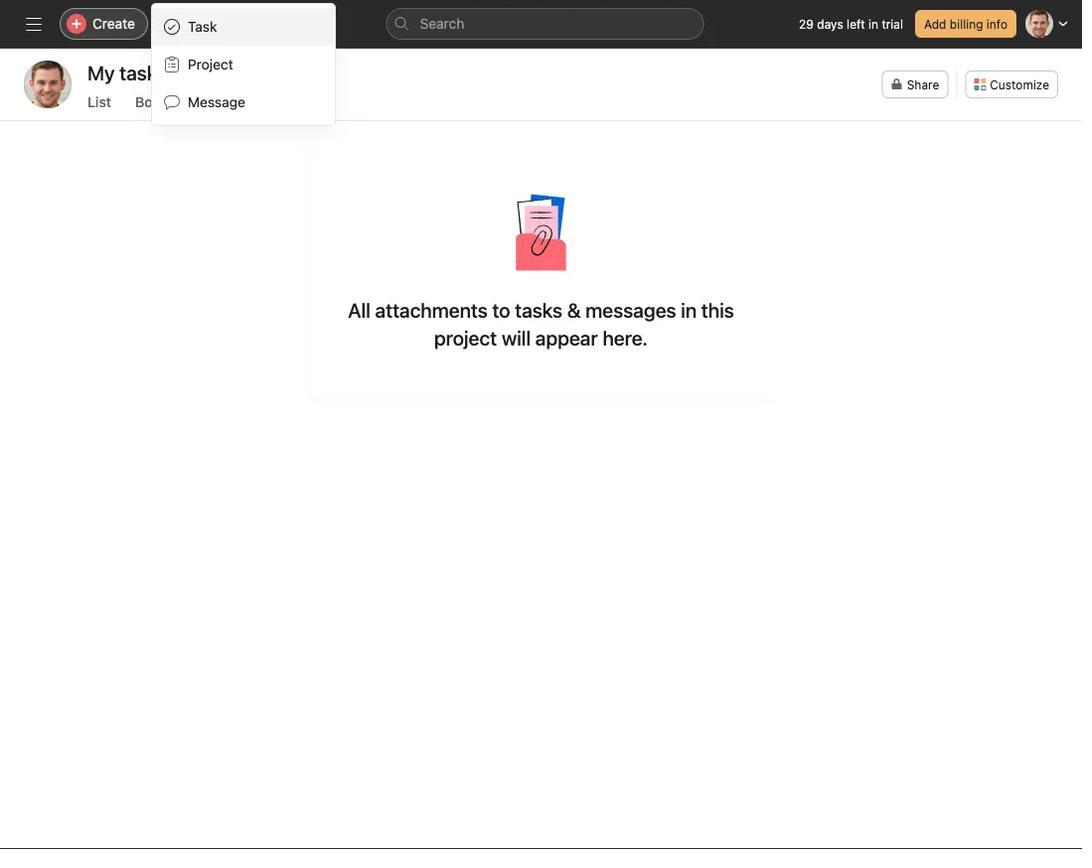 Task type: locate. For each thing, give the bounding box(es) containing it.
list link
[[87, 94, 111, 120]]

my tasks
[[87, 61, 167, 84]]

messages
[[586, 298, 676, 322]]

in
[[869, 17, 879, 31], [681, 298, 697, 322]]

add
[[924, 17, 947, 31]]

all attachments to tasks & messages in this project will appear here.
[[348, 298, 734, 349]]

in right left
[[869, 17, 879, 31]]

customize
[[990, 78, 1049, 91]]

create button
[[60, 8, 148, 40]]

calendar
[[198, 94, 257, 110]]

search
[[420, 15, 465, 32]]

expand sidebar image
[[26, 16, 42, 32]]

tt
[[38, 75, 57, 94]]

share button
[[882, 71, 948, 98]]

left
[[847, 17, 865, 31]]

search button
[[386, 8, 704, 40]]

tasks
[[515, 298, 563, 322]]

project
[[188, 56, 233, 73]]

project
[[434, 326, 497, 349]]

info
[[987, 17, 1008, 31]]

attachments
[[375, 298, 488, 322]]

days
[[817, 17, 843, 31]]

add billing info
[[924, 17, 1008, 31]]

0 horizontal spatial in
[[681, 298, 697, 322]]

this
[[701, 298, 734, 322]]

will
[[502, 326, 531, 349]]

1 horizontal spatial in
[[869, 17, 879, 31]]

in inside all attachments to tasks & messages in this project will appear here.
[[681, 298, 697, 322]]

29
[[799, 17, 814, 31]]

in left this
[[681, 298, 697, 322]]

1 vertical spatial in
[[681, 298, 697, 322]]

tt button
[[24, 61, 72, 108]]

search list box
[[386, 8, 704, 40]]

calendar link
[[198, 94, 257, 120]]



Task type: describe. For each thing, give the bounding box(es) containing it.
board link
[[135, 94, 174, 120]]

task
[[188, 18, 217, 35]]

message
[[188, 94, 245, 110]]

all
[[348, 298, 371, 322]]

create
[[92, 15, 135, 32]]

board
[[135, 94, 174, 110]]

task menu item
[[152, 8, 335, 46]]

0 vertical spatial in
[[869, 17, 879, 31]]

29 days left in trial
[[799, 17, 903, 31]]

add billing info button
[[915, 10, 1017, 38]]

trial
[[882, 17, 903, 31]]

customize button
[[965, 71, 1058, 98]]

&
[[567, 298, 581, 322]]

to
[[492, 298, 510, 322]]

share
[[907, 78, 939, 91]]

list
[[87, 94, 111, 110]]

appear here.
[[535, 326, 648, 349]]

billing
[[950, 17, 983, 31]]



Task type: vqa. For each thing, say whether or not it's contained in the screenshot.
Hide sidebar icon
no



